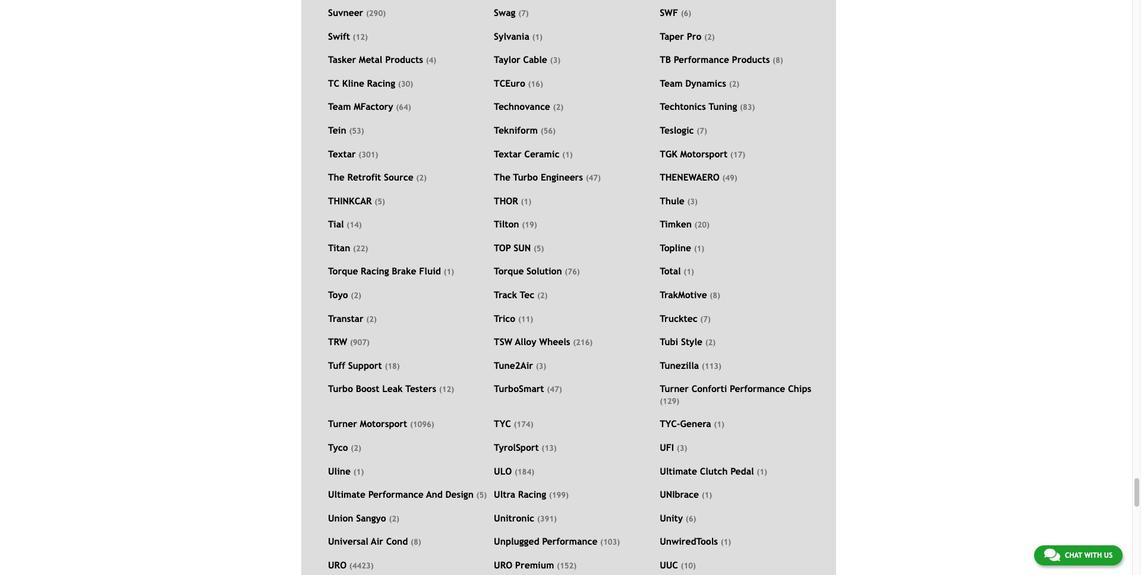 Task type: vqa. For each thing, say whether or not it's contained in the screenshot.
DEI
no



Task type: describe. For each thing, give the bounding box(es) containing it.
tyco
[[328, 442, 348, 453]]

sylvania
[[494, 31, 530, 41]]

sangyo
[[356, 513, 386, 524]]

ulo (184)
[[494, 466, 535, 477]]

tubi
[[660, 337, 679, 347]]

trakmotive
[[660, 290, 708, 300]]

(76)
[[565, 268, 580, 277]]

0 vertical spatial racing
[[367, 78, 396, 88]]

tceuro
[[494, 78, 526, 88]]

(1) inside topline (1)
[[695, 244, 705, 253]]

titan (22)
[[328, 243, 368, 253]]

(8) for tb performance products
[[773, 56, 784, 65]]

wheels
[[540, 337, 571, 347]]

tb
[[660, 54, 671, 65]]

textar (301)
[[328, 148, 378, 159]]

unwiredtools (1)
[[660, 537, 732, 547]]

swift
[[328, 31, 350, 41]]

ufi
[[660, 442, 675, 453]]

taper
[[660, 31, 685, 41]]

genera
[[681, 419, 712, 430]]

alloy
[[515, 337, 537, 347]]

trw (907)
[[328, 337, 370, 347]]

(3) for ufi
[[677, 444, 688, 453]]

kline
[[342, 78, 365, 88]]

(8) for universal air cond
[[411, 538, 421, 547]]

brake
[[392, 266, 417, 277]]

(47) inside the "turbosmart (47)"
[[547, 386, 562, 394]]

ultimate for ultimate performance and design
[[328, 490, 366, 500]]

design
[[446, 490, 474, 500]]

(12) inside swift (12)
[[353, 32, 368, 41]]

taylor
[[494, 54, 521, 65]]

the retrofit source (2)
[[328, 172, 427, 183]]

ufi (3)
[[660, 442, 688, 453]]

racing for ultra
[[518, 490, 547, 500]]

unity
[[660, 513, 683, 524]]

chat with us link
[[1035, 546, 1124, 566]]

(290)
[[366, 9, 386, 18]]

uuc
[[660, 560, 679, 571]]

tilton
[[494, 219, 520, 230]]

swag
[[494, 7, 516, 18]]

trico
[[494, 313, 516, 324]]

products for metal
[[385, 54, 423, 65]]

(3) inside taylor cable (3)
[[550, 56, 561, 65]]

thule (3)
[[660, 195, 698, 206]]

(1) inside textar ceramic (1)
[[563, 150, 573, 159]]

style
[[682, 337, 703, 347]]

team for team mfactory
[[328, 101, 351, 112]]

uline
[[328, 466, 351, 477]]

(3) for thule
[[688, 197, 698, 206]]

comments image
[[1045, 548, 1061, 563]]

(19)
[[522, 221, 537, 230]]

(1) inside unwiredtools (1)
[[721, 538, 732, 547]]

(4423)
[[350, 562, 374, 571]]

swag (7)
[[494, 7, 529, 18]]

turner for turner motorsport
[[328, 419, 357, 430]]

(1) inside thor (1)
[[521, 197, 532, 206]]

suvneer
[[328, 7, 364, 18]]

trw
[[328, 337, 347, 347]]

(7) for teslogic
[[697, 127, 708, 136]]

(49)
[[723, 174, 738, 183]]

team for team dynamics
[[660, 78, 683, 88]]

tec
[[520, 290, 535, 300]]

us
[[1105, 552, 1113, 560]]

textar for textar ceramic
[[494, 148, 522, 159]]

ultimate for ultimate clutch pedal
[[660, 466, 698, 477]]

the for the retrofit source
[[328, 172, 345, 183]]

(13)
[[542, 444, 557, 453]]

techtonics
[[660, 101, 706, 112]]

swf
[[660, 7, 679, 18]]

(10)
[[681, 562, 696, 571]]

unplugged
[[494, 537, 540, 547]]

trucktec (7)
[[660, 313, 711, 324]]

(184)
[[515, 468, 535, 477]]

(6) for swf
[[681, 9, 692, 18]]

turbosmart
[[494, 384, 545, 394]]

universal air cond (8)
[[328, 537, 421, 547]]

tb performance products (8)
[[660, 54, 784, 65]]

swift (12)
[[328, 31, 368, 41]]

technovance (2)
[[494, 101, 564, 112]]

torque for torque solution
[[494, 266, 524, 277]]

and
[[426, 490, 443, 500]]

tuff
[[328, 360, 346, 371]]

testers
[[406, 384, 437, 394]]

(18)
[[385, 362, 400, 371]]

(8) inside "trakmotive (8)"
[[710, 291, 721, 300]]

uline (1)
[[328, 466, 364, 477]]

thinkcar (5)
[[328, 195, 385, 206]]

(47) inside 'the turbo engineers (47)'
[[586, 174, 601, 183]]

tein
[[328, 125, 347, 136]]

tc kline racing (30)
[[328, 78, 413, 88]]

clutch
[[700, 466, 728, 477]]

(1) inside total (1)
[[684, 268, 695, 277]]

(2) inside transtar (2)
[[367, 315, 377, 324]]

tunezilla
[[660, 360, 699, 371]]

thule
[[660, 195, 685, 206]]

(1096)
[[410, 421, 435, 430]]

turner for turner conforti performance chips
[[660, 384, 689, 394]]

1 horizontal spatial turbo
[[514, 172, 538, 183]]

track
[[494, 290, 517, 300]]

(83)
[[741, 103, 756, 112]]

(7) for swag
[[519, 9, 529, 18]]

tuning
[[709, 101, 738, 112]]

retrofit
[[348, 172, 381, 183]]

taper pro (2)
[[660, 31, 715, 41]]

(103)
[[601, 538, 620, 547]]



Task type: locate. For each thing, give the bounding box(es) containing it.
sylvania (1)
[[494, 31, 543, 41]]

team mfactory (64)
[[328, 101, 411, 112]]

ultimate down uline (1)
[[328, 490, 366, 500]]

(2) inside track tec (2)
[[538, 291, 548, 300]]

(1) right pedal
[[757, 468, 768, 477]]

performance left chips at the right of the page
[[730, 384, 786, 394]]

0 vertical spatial (6)
[[681, 9, 692, 18]]

1 horizontal spatial motorsport
[[681, 148, 728, 159]]

(907)
[[350, 338, 370, 347]]

tune2air
[[494, 360, 533, 371]]

(1) right unwiredtools
[[721, 538, 732, 547]]

the turbo engineers (47)
[[494, 172, 601, 183]]

(1) inside sylvania (1)
[[533, 32, 543, 41]]

team dynamics (2)
[[660, 78, 740, 88]]

(2) right source on the top of page
[[417, 174, 427, 183]]

(2) right transtar
[[367, 315, 377, 324]]

uro premium (152)
[[494, 560, 577, 571]]

top
[[494, 243, 511, 253]]

(47) right turbosmart
[[547, 386, 562, 394]]

topline (1)
[[660, 243, 705, 253]]

2 vertical spatial (8)
[[411, 538, 421, 547]]

(174)
[[514, 421, 534, 430]]

motorsport for turner
[[360, 419, 408, 430]]

cable
[[524, 54, 548, 65]]

(6)
[[681, 9, 692, 18], [686, 515, 697, 524]]

solution
[[527, 266, 562, 277]]

1 horizontal spatial (12)
[[439, 386, 454, 394]]

chips
[[789, 384, 812, 394]]

0 vertical spatial (8)
[[773, 56, 784, 65]]

the up thinkcar
[[328, 172, 345, 183]]

(3) inside thule (3)
[[688, 197, 698, 206]]

tyrolsport (13)
[[494, 442, 557, 453]]

1 horizontal spatial uro
[[494, 560, 513, 571]]

0 vertical spatial motorsport
[[681, 148, 728, 159]]

(7) inside teslogic (7)
[[697, 127, 708, 136]]

textar down tein (53)
[[328, 148, 356, 159]]

motorsport for tgk
[[681, 148, 728, 159]]

tilton (19)
[[494, 219, 537, 230]]

0 horizontal spatial the
[[328, 172, 345, 183]]

1 vertical spatial (12)
[[439, 386, 454, 394]]

motorsport up thenewaero (49)
[[681, 148, 728, 159]]

uro for uro
[[328, 560, 347, 571]]

team
[[660, 78, 683, 88], [328, 101, 351, 112]]

(2) right toyo
[[351, 291, 361, 300]]

products for performance
[[732, 54, 770, 65]]

(2) up cond
[[389, 515, 400, 524]]

(1) inside uline (1)
[[354, 468, 364, 477]]

0 vertical spatial team
[[660, 78, 683, 88]]

(5) inside top sun (5)
[[534, 244, 544, 253]]

0 vertical spatial turner
[[660, 384, 689, 394]]

1 horizontal spatial textar
[[494, 148, 522, 159]]

0 horizontal spatial ultimate
[[328, 490, 366, 500]]

1 vertical spatial (5)
[[534, 244, 544, 253]]

(3) right thule
[[688, 197, 698, 206]]

tial
[[328, 219, 344, 230]]

1 products from the left
[[385, 54, 423, 65]]

(113)
[[702, 362, 722, 371]]

1 vertical spatial motorsport
[[360, 419, 408, 430]]

(2) inside the union sangyo (2)
[[389, 515, 400, 524]]

0 vertical spatial (7)
[[519, 9, 529, 18]]

turner motorsport (1096)
[[328, 419, 435, 430]]

1 horizontal spatial the
[[494, 172, 511, 183]]

(1) right the fluid
[[444, 268, 454, 277]]

performance inside turner conforti performance chips (129)
[[730, 384, 786, 394]]

2 horizontal spatial (8)
[[773, 56, 784, 65]]

0 horizontal spatial turner
[[328, 419, 357, 430]]

cond
[[386, 537, 408, 547]]

(2) right style
[[706, 338, 716, 347]]

1 horizontal spatial ultimate
[[660, 466, 698, 477]]

0 horizontal spatial (47)
[[547, 386, 562, 394]]

1 vertical spatial (8)
[[710, 291, 721, 300]]

the up thor
[[494, 172, 511, 183]]

uuc (10)
[[660, 560, 696, 571]]

(12) right swift
[[353, 32, 368, 41]]

transtar
[[328, 313, 364, 324]]

(1) up cable
[[533, 32, 543, 41]]

1 horizontal spatial turner
[[660, 384, 689, 394]]

1 horizontal spatial (8)
[[710, 291, 721, 300]]

engineers
[[541, 172, 583, 183]]

the
[[328, 172, 345, 183], [494, 172, 511, 183]]

products up (83) at the top right of page
[[732, 54, 770, 65]]

(2) up (56)
[[553, 103, 564, 112]]

timken
[[660, 219, 692, 230]]

fluid
[[419, 266, 441, 277]]

tgk
[[660, 148, 678, 159]]

(7) inside trucktec (7)
[[701, 315, 711, 324]]

(6) inside swf (6)
[[681, 9, 692, 18]]

2 uro from the left
[[494, 560, 513, 571]]

(7) up tgk motorsport (17)
[[697, 127, 708, 136]]

racing down 'tasker metal products (4)'
[[367, 78, 396, 88]]

0 vertical spatial (47)
[[586, 174, 601, 183]]

1 textar from the left
[[328, 148, 356, 159]]

uro (4423)
[[328, 560, 374, 571]]

(2) inside tyco (2)
[[351, 444, 361, 453]]

1 horizontal spatial (5)
[[477, 491, 487, 500]]

(1) inside unibrace (1)
[[702, 491, 713, 500]]

0 horizontal spatial uro
[[328, 560, 347, 571]]

conforti
[[692, 384, 728, 394]]

(14)
[[347, 221, 362, 230]]

(12) inside turbo boost leak testers (12)
[[439, 386, 454, 394]]

total
[[660, 266, 681, 277]]

ultimate performance and design (5)
[[328, 490, 487, 500]]

0 horizontal spatial (5)
[[375, 197, 385, 206]]

(7) for trucktec
[[701, 315, 711, 324]]

team down tb
[[660, 78, 683, 88]]

0 horizontal spatial textar
[[328, 148, 356, 159]]

ultra
[[494, 490, 516, 500]]

torque for torque racing brake fluid
[[328, 266, 358, 277]]

1 the from the left
[[328, 172, 345, 183]]

textar down tekniform
[[494, 148, 522, 159]]

(3) inside ufi (3)
[[677, 444, 688, 453]]

(5) down the retrofit source (2)
[[375, 197, 385, 206]]

2 horizontal spatial (5)
[[534, 244, 544, 253]]

1 horizontal spatial team
[[660, 78, 683, 88]]

0 vertical spatial turbo
[[514, 172, 538, 183]]

products up (30)
[[385, 54, 423, 65]]

teslogic (7)
[[660, 125, 708, 136]]

(5) inside thinkcar (5)
[[375, 197, 385, 206]]

(5) inside ultimate performance and design (5)
[[477, 491, 487, 500]]

ultimate up unibrace on the right of the page
[[660, 466, 698, 477]]

0 horizontal spatial turbo
[[328, 384, 353, 394]]

racing for torque
[[361, 266, 389, 277]]

2 products from the left
[[732, 54, 770, 65]]

(17)
[[731, 150, 746, 159]]

0 horizontal spatial (12)
[[353, 32, 368, 41]]

(2) inside the toyo (2)
[[351, 291, 361, 300]]

(3) for tune2air
[[536, 362, 547, 371]]

performance for tb performance products
[[674, 54, 730, 65]]

topline
[[660, 243, 692, 253]]

tc
[[328, 78, 340, 88]]

1 torque from the left
[[328, 266, 358, 277]]

(2) inside the retrofit source (2)
[[417, 174, 427, 183]]

(3) right ufi
[[677, 444, 688, 453]]

turbo down tuff
[[328, 384, 353, 394]]

1 horizontal spatial (47)
[[586, 174, 601, 183]]

turner up (129)
[[660, 384, 689, 394]]

0 vertical spatial (12)
[[353, 32, 368, 41]]

(2) inside technovance (2)
[[553, 103, 564, 112]]

(12) right testers
[[439, 386, 454, 394]]

uro left (4423)
[[328, 560, 347, 571]]

(12)
[[353, 32, 368, 41], [439, 386, 454, 394]]

0 horizontal spatial motorsport
[[360, 419, 408, 430]]

the for the turbo engineers
[[494, 172, 511, 183]]

chat
[[1066, 552, 1083, 560]]

1 vertical spatial (6)
[[686, 515, 697, 524]]

(6) right unity
[[686, 515, 697, 524]]

(5) right 'sun'
[[534, 244, 544, 253]]

(16)
[[528, 80, 543, 88]]

performance for ultimate performance and design
[[369, 490, 424, 500]]

tceuro (16)
[[494, 78, 543, 88]]

2 vertical spatial (7)
[[701, 315, 711, 324]]

racing down (184)
[[518, 490, 547, 500]]

(1) down "(20)"
[[695, 244, 705, 253]]

1 vertical spatial turner
[[328, 419, 357, 430]]

taylor cable (3)
[[494, 54, 561, 65]]

(6) right swf
[[681, 9, 692, 18]]

(2) right the 'pro'
[[705, 32, 715, 41]]

support
[[348, 360, 382, 371]]

2 vertical spatial racing
[[518, 490, 547, 500]]

1 vertical spatial team
[[328, 101, 351, 112]]

sun
[[514, 243, 531, 253]]

(1) inside tyc-genera (1)
[[715, 421, 725, 430]]

0 horizontal spatial torque
[[328, 266, 358, 277]]

racing down (22) on the left top of the page
[[361, 266, 389, 277]]

performance
[[674, 54, 730, 65], [730, 384, 786, 394], [369, 490, 424, 500], [543, 537, 598, 547]]

(1) right uline
[[354, 468, 364, 477]]

uro
[[328, 560, 347, 571], [494, 560, 513, 571]]

torque up the toyo (2)
[[328, 266, 358, 277]]

2 torque from the left
[[494, 266, 524, 277]]

2 textar from the left
[[494, 148, 522, 159]]

(1) inside torque racing brake fluid (1)
[[444, 268, 454, 277]]

(7)
[[519, 9, 529, 18], [697, 127, 708, 136], [701, 315, 711, 324]]

1 horizontal spatial products
[[732, 54, 770, 65]]

thenewaero (49)
[[660, 172, 738, 183]]

(1) right thor
[[521, 197, 532, 206]]

torque up track
[[494, 266, 524, 277]]

tuff support (18)
[[328, 360, 400, 371]]

unity (6)
[[660, 513, 697, 524]]

textar for textar
[[328, 148, 356, 159]]

uro for uro premium
[[494, 560, 513, 571]]

(7) up style
[[701, 315, 711, 324]]

0 vertical spatial (5)
[[375, 197, 385, 206]]

trico (11)
[[494, 313, 534, 324]]

(1) down ultimate clutch pedal (1)
[[702, 491, 713, 500]]

2 the from the left
[[494, 172, 511, 183]]

(8) inside tb performance products (8)
[[773, 56, 784, 65]]

performance for unplugged performance
[[543, 537, 598, 547]]

(5)
[[375, 197, 385, 206], [534, 244, 544, 253], [477, 491, 487, 500]]

union sangyo (2)
[[328, 513, 400, 524]]

(3) inside the tune2air (3)
[[536, 362, 547, 371]]

(2) inside team dynamics (2)
[[730, 80, 740, 88]]

toyo
[[328, 290, 348, 300]]

(7) inside the swag (7)
[[519, 9, 529, 18]]

(5) right design
[[477, 491, 487, 500]]

chat with us
[[1066, 552, 1113, 560]]

torque solution (76)
[[494, 266, 580, 277]]

(2) right tec
[[538, 291, 548, 300]]

1 vertical spatial turbo
[[328, 384, 353, 394]]

1 vertical spatial (7)
[[697, 127, 708, 136]]

(1) up engineers
[[563, 150, 573, 159]]

(64)
[[396, 103, 411, 112]]

0 horizontal spatial (8)
[[411, 538, 421, 547]]

0 horizontal spatial team
[[328, 101, 351, 112]]

(47) right engineers
[[586, 174, 601, 183]]

(2) inside tubi style (2)
[[706, 338, 716, 347]]

(2)
[[705, 32, 715, 41], [730, 80, 740, 88], [553, 103, 564, 112], [417, 174, 427, 183], [351, 291, 361, 300], [538, 291, 548, 300], [367, 315, 377, 324], [706, 338, 716, 347], [351, 444, 361, 453], [389, 515, 400, 524]]

ceramic
[[525, 148, 560, 159]]

(3) right cable
[[550, 56, 561, 65]]

performance up team dynamics (2)
[[674, 54, 730, 65]]

1 vertical spatial racing
[[361, 266, 389, 277]]

(2) right tyco
[[351, 444, 361, 453]]

1 uro from the left
[[328, 560, 347, 571]]

0 horizontal spatial products
[[385, 54, 423, 65]]

(6) for unity
[[686, 515, 697, 524]]

1 horizontal spatial torque
[[494, 266, 524, 277]]

(1)
[[533, 32, 543, 41], [563, 150, 573, 159], [521, 197, 532, 206], [695, 244, 705, 253], [444, 268, 454, 277], [684, 268, 695, 277], [715, 421, 725, 430], [354, 468, 364, 477], [757, 468, 768, 477], [702, 491, 713, 500], [721, 538, 732, 547]]

(6) inside the unity (6)
[[686, 515, 697, 524]]

swf (6)
[[660, 7, 692, 18]]

performance up the sangyo at the bottom left
[[369, 490, 424, 500]]

(1) inside ultimate clutch pedal (1)
[[757, 468, 768, 477]]

tyrolsport
[[494, 442, 539, 453]]

tyco (2)
[[328, 442, 361, 453]]

(30)
[[398, 80, 413, 88]]

team up the tein
[[328, 101, 351, 112]]

(2) up tuning at the right top of the page
[[730, 80, 740, 88]]

(2) inside taper pro (2)
[[705, 32, 715, 41]]

1 vertical spatial (47)
[[547, 386, 562, 394]]

ultimate
[[660, 466, 698, 477], [328, 490, 366, 500]]

performance up "(152)"
[[543, 537, 598, 547]]

0 vertical spatial ultimate
[[660, 466, 698, 477]]

(1) right 'genera'
[[715, 421, 725, 430]]

tial (14)
[[328, 219, 362, 230]]

turner inside turner conforti performance chips (129)
[[660, 384, 689, 394]]

motorsport down turbo boost leak testers (12)
[[360, 419, 408, 430]]

turbo down textar ceramic (1)
[[514, 172, 538, 183]]

metal
[[359, 54, 383, 65]]

pedal
[[731, 466, 754, 477]]

2 vertical spatial (5)
[[477, 491, 487, 500]]

tasker
[[328, 54, 356, 65]]

(22)
[[353, 244, 368, 253]]

1 vertical spatial ultimate
[[328, 490, 366, 500]]

(3) down tsw alloy wheels (216)
[[536, 362, 547, 371]]

tubi style (2)
[[660, 337, 716, 347]]

mfactory
[[354, 101, 393, 112]]

(8) inside universal air cond (8)
[[411, 538, 421, 547]]

(1) right total
[[684, 268, 695, 277]]

turner up tyco (2)
[[328, 419, 357, 430]]

air
[[371, 537, 384, 547]]

(47)
[[586, 174, 601, 183], [547, 386, 562, 394]]

(7) right swag
[[519, 9, 529, 18]]

uro down unplugged
[[494, 560, 513, 571]]

(11)
[[519, 315, 534, 324]]

track tec (2)
[[494, 290, 548, 300]]



